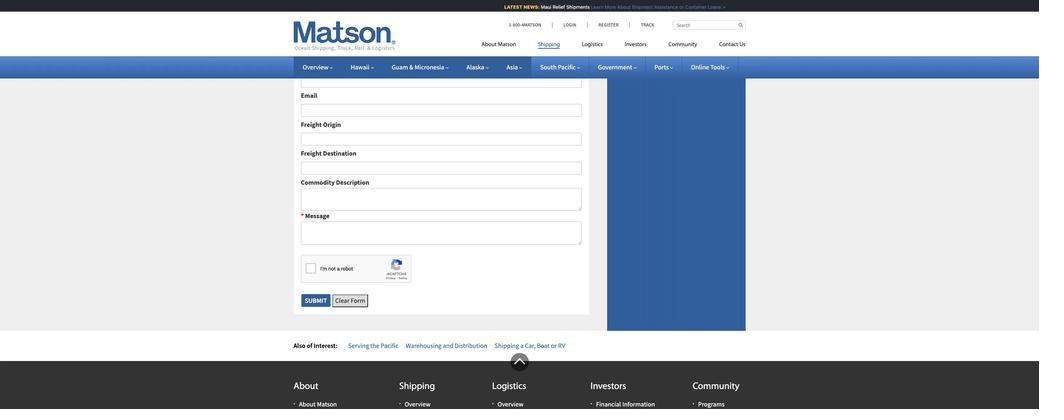 Task type: describe. For each thing, give the bounding box(es) containing it.
footer containing about
[[0, 354, 1039, 410]]

search image
[[739, 23, 743, 27]]

the
[[370, 342, 379, 351]]

&
[[409, 63, 413, 71]]

1-800-4matson link
[[509, 22, 552, 28]]

warehousing and distribution link
[[406, 342, 487, 351]]

online tools link
[[691, 63, 729, 71]]

commodity description
[[301, 179, 369, 187]]

0 horizontal spatial or
[[551, 342, 557, 351]]

relief
[[549, 4, 561, 10]]

more
[[601, 4, 612, 10]]

email
[[301, 91, 317, 100]]

community link
[[658, 38, 708, 53]]

online
[[691, 63, 709, 71]]

guam
[[392, 63, 408, 71]]

>
[[718, 4, 721, 10]]

* last name
[[301, 4, 335, 13]]

freight for freight origin
[[301, 120, 322, 129]]

contact
[[719, 42, 738, 48]]

hawaii link
[[351, 63, 374, 71]]

warehousing
[[406, 342, 442, 351]]

1 vertical spatial about matson link
[[299, 401, 337, 409]]

alaska link
[[467, 63, 489, 71]]

organization
[[301, 33, 338, 42]]

0 horizontal spatial overview link
[[303, 63, 333, 71]]

1 horizontal spatial about matson link
[[481, 38, 527, 53]]

serving
[[348, 342, 369, 351]]

1 vertical spatial shipping
[[495, 342, 519, 351]]

* message
[[301, 212, 330, 221]]

Organization text field
[[301, 46, 581, 59]]

latest
[[500, 4, 518, 10]]

car,
[[525, 342, 536, 351]]

800-
[[513, 22, 522, 28]]

container
[[681, 4, 703, 10]]

last
[[305, 4, 317, 13]]

shipping a car, boat or rv
[[495, 342, 565, 351]]

guam & micronesia link
[[392, 63, 449, 71]]

shipments
[[562, 4, 586, 10]]

contact us
[[719, 42, 745, 48]]

* phone number
[[301, 62, 348, 71]]

freight destination
[[301, 150, 356, 158]]

phone
[[305, 62, 324, 71]]

ports
[[654, 63, 669, 71]]

0 horizontal spatial pacific
[[381, 342, 399, 351]]

overview for logistics
[[498, 401, 523, 409]]

overview for shipping
[[405, 401, 430, 409]]

matson inside top menu navigation
[[498, 42, 516, 48]]

register
[[599, 22, 619, 28]]

description
[[336, 179, 369, 187]]

1-800-4matson
[[509, 22, 541, 28]]

serving the pacific link
[[348, 342, 399, 351]]

1 vertical spatial logistics
[[492, 383, 526, 393]]

asia link
[[507, 63, 522, 71]]

asia
[[507, 63, 518, 71]]

programs link
[[698, 401, 724, 409]]

investors link
[[614, 38, 658, 53]]

login link
[[552, 22, 587, 28]]

us
[[739, 42, 745, 48]]

warehousing and distribution
[[406, 342, 487, 351]]

distribution
[[455, 342, 487, 351]]

learn
[[587, 4, 600, 10]]

1 horizontal spatial or
[[675, 4, 680, 10]]

overview link for logistics
[[498, 401, 523, 409]]

about matson inside top menu navigation
[[481, 42, 516, 48]]

backtop image
[[510, 354, 529, 372]]

track link
[[630, 22, 654, 28]]

online tools
[[691, 63, 725, 71]]

1-
[[509, 22, 513, 28]]

latest news: maui relief shipments learn more about shipment assistance or container loans >
[[500, 4, 721, 10]]

micronesia
[[415, 63, 444, 71]]

government
[[598, 63, 632, 71]]

Commodity Description text field
[[301, 104, 581, 117]]

loans
[[704, 4, 717, 10]]

logistics inside top menu navigation
[[582, 42, 603, 48]]

government link
[[598, 63, 637, 71]]

a
[[520, 342, 524, 351]]

about inside about matson link
[[481, 42, 497, 48]]

4matson
[[522, 22, 541, 28]]

freight origin
[[301, 120, 341, 129]]



Task type: locate. For each thing, give the bounding box(es) containing it.
about
[[613, 4, 627, 10], [481, 42, 497, 48], [294, 383, 318, 393], [299, 401, 316, 409]]

shipping a car, boat or rv link
[[495, 342, 565, 351]]

logistics link
[[571, 38, 614, 53]]

logistics down the backtop image
[[492, 383, 526, 393]]

1 vertical spatial about matson
[[299, 401, 337, 409]]

destination
[[323, 150, 356, 158]]

shipment
[[628, 4, 649, 10]]

assistance
[[650, 4, 674, 10]]

1 freight from the top
[[301, 120, 322, 129]]

ports link
[[654, 63, 673, 71]]

logistics
[[582, 42, 603, 48], [492, 383, 526, 393]]

0 horizontal spatial matson
[[317, 401, 337, 409]]

0 vertical spatial freight
[[301, 120, 322, 129]]

1 vertical spatial investors
[[591, 383, 626, 393]]

south pacific
[[540, 63, 576, 71]]

name
[[319, 4, 335, 13]]

1 vertical spatial pacific
[[381, 342, 399, 351]]

track
[[641, 22, 654, 28]]

blue matson logo with ocean, shipping, truck, rail and logistics written beneath it. image
[[294, 22, 396, 51]]

or left rv
[[551, 342, 557, 351]]

1 horizontal spatial about matson
[[481, 42, 516, 48]]

*
[[301, 4, 304, 13], [301, 62, 304, 71], [301, 212, 304, 221]]

pacific right the
[[381, 342, 399, 351]]

0 vertical spatial about matson
[[481, 42, 516, 48]]

1 horizontal spatial pacific
[[558, 63, 576, 71]]

None search field
[[673, 20, 745, 30]]

community inside community link
[[668, 42, 697, 48]]

2 horizontal spatial overview
[[498, 401, 523, 409]]

2 horizontal spatial shipping
[[538, 42, 560, 48]]

interest:
[[314, 342, 337, 351]]

login
[[563, 22, 576, 28]]

pacific right south
[[558, 63, 576, 71]]

Search search field
[[673, 20, 745, 30]]

1 vertical spatial matson
[[317, 401, 337, 409]]

maui
[[537, 4, 548, 10]]

also of interest:
[[294, 342, 337, 351]]

tools
[[710, 63, 725, 71]]

* for last name
[[301, 4, 304, 13]]

1 vertical spatial *
[[301, 62, 304, 71]]

0 vertical spatial community
[[668, 42, 697, 48]]

community up online
[[668, 42, 697, 48]]

financial information link
[[596, 401, 655, 409]]

1 vertical spatial or
[[551, 342, 557, 351]]

2 freight from the top
[[301, 150, 322, 158]]

1 horizontal spatial logistics
[[582, 42, 603, 48]]

footer
[[0, 354, 1039, 410]]

origin
[[323, 120, 341, 129]]

south
[[540, 63, 557, 71]]

0 vertical spatial *
[[301, 4, 304, 13]]

south pacific link
[[540, 63, 580, 71]]

investors down track link
[[625, 42, 647, 48]]

0 horizontal spatial logistics
[[492, 383, 526, 393]]

financial
[[596, 401, 621, 409]]

community up programs link
[[693, 383, 739, 393]]

freight for freight destination
[[301, 150, 322, 158]]

freight left 'destination'
[[301, 150, 322, 158]]

overview link for shipping
[[405, 401, 430, 409]]

2 vertical spatial *
[[301, 212, 304, 221]]

0 vertical spatial about matson link
[[481, 38, 527, 53]]

programs
[[698, 401, 724, 409]]

investors
[[625, 42, 647, 48], [591, 383, 626, 393]]

shipping link
[[527, 38, 571, 53]]

1 horizontal spatial overview link
[[405, 401, 430, 409]]

0 vertical spatial or
[[675, 4, 680, 10]]

of
[[307, 342, 312, 351]]

serving the pacific
[[348, 342, 399, 351]]

0 vertical spatial shipping
[[538, 42, 560, 48]]

number
[[325, 62, 348, 71]]

None button
[[301, 295, 331, 308]]

boat
[[537, 342, 550, 351]]

or
[[675, 4, 680, 10], [551, 342, 557, 351]]

financial information
[[596, 401, 655, 409]]

alaska
[[467, 63, 484, 71]]

section
[[598, 0, 755, 332]]

None reset field
[[332, 295, 368, 308]]

overview
[[303, 63, 328, 71], [405, 401, 430, 409], [498, 401, 523, 409]]

overview link
[[303, 63, 333, 71], [405, 401, 430, 409], [498, 401, 523, 409]]

0 horizontal spatial shipping
[[399, 383, 435, 393]]

1 * from the top
[[301, 4, 304, 13]]

shipping inside 'shipping' link
[[538, 42, 560, 48]]

0 horizontal spatial about matson
[[299, 401, 337, 409]]

rv
[[558, 342, 565, 351]]

investors up financial at right bottom
[[591, 383, 626, 393]]

also
[[294, 342, 305, 351]]

2 vertical spatial shipping
[[399, 383, 435, 393]]

news:
[[520, 4, 536, 10]]

learn more about shipment assistance or container loans > link
[[587, 4, 721, 10]]

0 vertical spatial matson
[[498, 42, 516, 48]]

* for phone number
[[301, 62, 304, 71]]

matson
[[498, 42, 516, 48], [317, 401, 337, 409]]

0 horizontal spatial overview
[[303, 63, 328, 71]]

logistics down register link
[[582, 42, 603, 48]]

1 vertical spatial freight
[[301, 150, 322, 158]]

top menu navigation
[[481, 38, 745, 53]]

freight
[[301, 120, 322, 129], [301, 150, 322, 158]]

0 vertical spatial investors
[[625, 42, 647, 48]]

* for message
[[301, 212, 304, 221]]

freight left origin
[[301, 120, 322, 129]]

None text field
[[301, 0, 581, 1], [301, 17, 581, 30], [301, 75, 581, 88], [301, 133, 581, 146], [301, 162, 581, 175], [301, 188, 581, 211], [301, 222, 581, 245], [301, 0, 581, 1], [301, 17, 581, 30], [301, 75, 581, 88], [301, 133, 581, 146], [301, 162, 581, 175], [301, 188, 581, 211], [301, 222, 581, 245]]

and
[[443, 342, 453, 351]]

1 horizontal spatial shipping
[[495, 342, 519, 351]]

3 * from the top
[[301, 212, 304, 221]]

2 horizontal spatial overview link
[[498, 401, 523, 409]]

contact us link
[[708, 38, 745, 53]]

1 horizontal spatial overview
[[405, 401, 430, 409]]

0 vertical spatial pacific
[[558, 63, 576, 71]]

commodity
[[301, 179, 335, 187]]

1 vertical spatial community
[[693, 383, 739, 393]]

* left 'message'
[[301, 212, 304, 221]]

1 horizontal spatial matson
[[498, 42, 516, 48]]

about matson link
[[481, 38, 527, 53], [299, 401, 337, 409]]

0 horizontal spatial about matson link
[[299, 401, 337, 409]]

hawaii
[[351, 63, 369, 71]]

0 vertical spatial logistics
[[582, 42, 603, 48]]

guam & micronesia
[[392, 63, 444, 71]]

* left phone
[[301, 62, 304, 71]]

2 * from the top
[[301, 62, 304, 71]]

about matson
[[481, 42, 516, 48], [299, 401, 337, 409]]

investors inside top menu navigation
[[625, 42, 647, 48]]

* left last at left
[[301, 4, 304, 13]]

or left container
[[675, 4, 680, 10]]

community
[[668, 42, 697, 48], [693, 383, 739, 393]]

information
[[622, 401, 655, 409]]

register link
[[587, 22, 630, 28]]

message
[[305, 212, 330, 221]]



Task type: vqa. For each thing, say whether or not it's contained in the screenshot.
ABOUT within the Top Menu "Navigation"
yes



